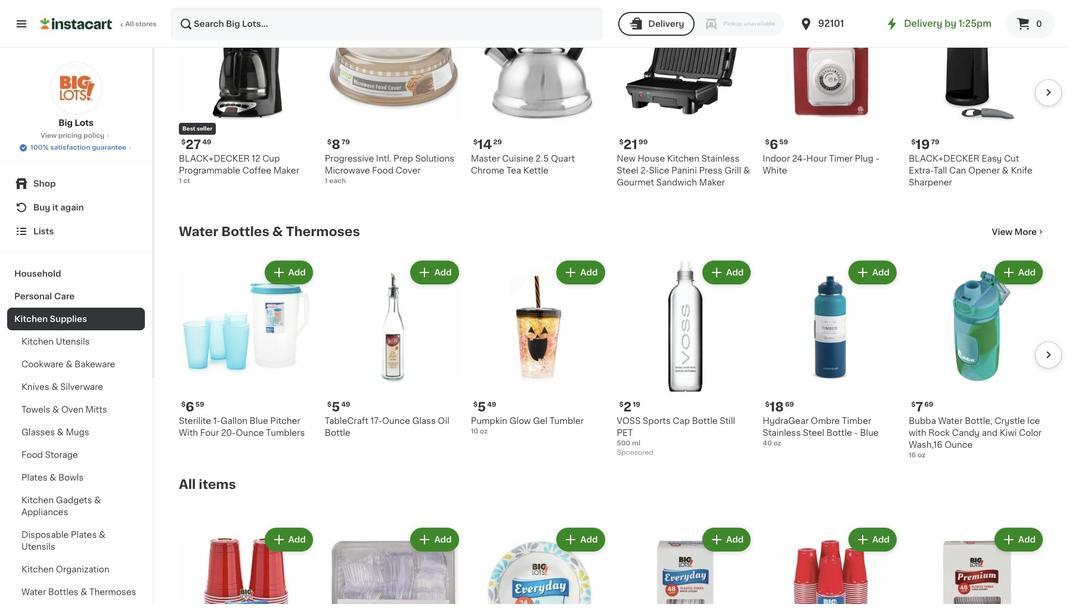 Task type: describe. For each thing, give the bounding box(es) containing it.
knives & silverware link
[[7, 376, 145, 398]]

19 inside $ 2 19
[[633, 402, 641, 408]]

tumbler
[[550, 417, 584, 425]]

tea
[[507, 167, 521, 175]]

plug
[[855, 155, 874, 163]]

79 for 19
[[932, 139, 940, 146]]

kitchen utensils
[[21, 338, 90, 346]]

sharpener
[[909, 178, 953, 187]]

buy
[[33, 203, 50, 212]]

maker inside new house kitchen stainless steel 2-slice panini press grill & gourmet sandwich maker
[[699, 178, 725, 187]]

stores
[[135, 21, 157, 27]]

big
[[59, 119, 73, 127]]

pet
[[617, 429, 633, 437]]

product group containing 2
[[617, 258, 754, 459]]

add to cart
[[548, 6, 596, 14]]

cart
[[578, 6, 596, 14]]

ounce inside tablecraft 17-ounce glass oil bottle
[[382, 417, 410, 425]]

0 vertical spatial water bottles & thermoses
[[179, 226, 360, 238]]

bakeware
[[75, 360, 115, 369]]

black+decker for extra-
[[909, 155, 980, 163]]

hour
[[807, 155, 827, 163]]

kitchen for kitchen gadgets & appliances
[[21, 496, 54, 505]]

glasses & mugs link
[[7, 421, 145, 444]]

100%
[[30, 144, 49, 151]]

intl.
[[376, 155, 392, 163]]

press
[[699, 166, 723, 175]]

with
[[909, 429, 927, 437]]

$ for progressive intl. prep solutions microwave food cover
[[327, 139, 332, 146]]

bottle inside voss sports cap bottle still pet 500 ml
[[692, 417, 718, 425]]

$ for new house kitchen stainless steel 2-slice panini press grill & gourmet sandwich maker
[[619, 139, 624, 146]]

& inside kitchen gadgets & appliances
[[94, 496, 101, 505]]

food inside progressive intl. prep solutions microwave food cover 1 each
[[372, 166, 394, 175]]

silverware
[[60, 383, 103, 391]]

0 vertical spatial bottles
[[221, 226, 269, 238]]

$ 21 99
[[619, 138, 648, 151]]

$ for hydragear ombre timber stainless steel bottle - blue
[[766, 402, 770, 408]]

12
[[252, 155, 260, 163]]

59 for indoor
[[780, 139, 789, 146]]

plates & bowls
[[21, 474, 84, 482]]

food storage
[[21, 451, 78, 459]]

prep
[[394, 155, 413, 163]]

still
[[720, 417, 735, 425]]

new
[[617, 155, 636, 163]]

storage
[[45, 451, 78, 459]]

kitchen inside new house kitchen stainless steel 2-slice panini press grill & gourmet sandwich maker
[[667, 155, 700, 163]]

6 for indoor
[[770, 138, 779, 151]]

view pricing policy link
[[40, 131, 112, 141]]

slice
[[649, 166, 670, 175]]

easy
[[982, 155, 1002, 163]]

0 horizontal spatial water
[[21, 588, 46, 597]]

ml
[[632, 440, 641, 447]]

household link
[[7, 262, 145, 285]]

oil
[[438, 417, 450, 425]]

59 for sterilite
[[196, 402, 204, 408]]

49 for black+decker 12 cup programmable coffee maker
[[202, 139, 211, 146]]

pricing
[[58, 132, 82, 139]]

1 horizontal spatial water
[[179, 226, 218, 238]]

ombre
[[811, 417, 840, 425]]

16
[[909, 452, 916, 459]]

satisfaction
[[50, 144, 90, 151]]

delivery by 1:25pm
[[904, 19, 992, 28]]

view for view pricing policy
[[40, 132, 57, 139]]

kitchen utensils link
[[7, 330, 145, 353]]

gadgets
[[56, 496, 92, 505]]

$ for black+decker easy cut extra-tall can opener & knife sharpener
[[912, 139, 916, 146]]

1 vertical spatial water bottles & thermoses
[[21, 588, 136, 597]]

knife
[[1011, 167, 1033, 175]]

steel for new
[[617, 166, 639, 175]]

it
[[52, 203, 58, 212]]

disposable
[[21, 531, 69, 539]]

lists
[[33, 227, 54, 236]]

timber
[[842, 417, 872, 425]]

79 for 8
[[342, 139, 350, 146]]

6 for sterilite
[[186, 401, 194, 413]]

maker inside the black+decker 12 cup programmable coffee maker 1 ct
[[274, 166, 299, 175]]

all items
[[179, 479, 236, 491]]

blue inside "sterilite 1-gallon blue pitcher with four 20-ounce tumblers"
[[250, 417, 268, 425]]

bubba
[[909, 417, 936, 425]]

49 for tablecraft 17-ounce glass oil bottle
[[341, 402, 350, 408]]

2.5
[[536, 155, 549, 163]]

1 horizontal spatial water bottles & thermoses link
[[179, 225, 360, 239]]

seller
[[197, 126, 212, 131]]

& inside black+decker easy cut extra-tall can opener & knife sharpener
[[1002, 167, 1009, 175]]

40
[[763, 440, 772, 447]]

10
[[471, 428, 479, 435]]

with
[[179, 429, 198, 437]]

kitchen organization link
[[7, 558, 145, 581]]

delivery for delivery
[[649, 20, 684, 28]]

1-
[[213, 417, 221, 425]]

gel
[[533, 417, 548, 425]]

view for view more
[[992, 228, 1013, 236]]

$ for bubba water bottle, crystle ice with rock candy and kiwi color wash,16 ounce
[[912, 402, 916, 408]]

plates & bowls link
[[7, 466, 145, 489]]

master
[[471, 155, 500, 163]]

quart
[[551, 155, 575, 163]]

all for all items
[[179, 479, 196, 491]]

shop link
[[7, 172, 145, 196]]

by
[[945, 19, 957, 28]]

0 vertical spatial utensils
[[56, 338, 90, 346]]

bubba water bottle, crystle ice with rock candy and kiwi color wash,16 ounce 16 oz
[[909, 417, 1042, 459]]

big lots logo image
[[50, 62, 102, 115]]

kitchen for kitchen utensils
[[21, 338, 54, 346]]

kitchen supplies
[[14, 315, 87, 323]]

shop
[[33, 180, 56, 188]]

cap
[[673, 417, 690, 425]]

kitchen organization
[[21, 565, 109, 574]]

sterilite 1-gallon blue pitcher with four 20-ounce tumblers
[[179, 417, 305, 437]]

water inside bubba water bottle, crystle ice with rock candy and kiwi color wash,16 ounce 16 oz
[[939, 417, 963, 425]]

$ 5 49 for pumpkin glow gel tumbler
[[473, 401, 497, 413]]

- inside hydragear ombre timber stainless steel bottle - blue 40 oz
[[855, 429, 858, 437]]

kitchen for kitchen supplies
[[14, 315, 48, 323]]

sports
[[643, 417, 671, 425]]

cookware & bakeware link
[[7, 353, 145, 376]]

mitts
[[86, 406, 107, 414]]

kitchen for kitchen organization
[[21, 565, 54, 574]]

ounce inside bubba water bottle, crystle ice with rock candy and kiwi color wash,16 ounce 16 oz
[[945, 441, 973, 449]]

personal
[[14, 292, 52, 301]]

food storage link
[[7, 444, 145, 466]]

black+decker easy cut extra-tall can opener & knife sharpener
[[909, 155, 1033, 187]]

product group containing 27
[[179, 0, 315, 186]]

add inside button
[[548, 6, 565, 14]]

personal care link
[[7, 285, 145, 308]]

$ for tablecraft 17-ounce glass oil bottle
[[327, 402, 332, 408]]

21
[[624, 138, 638, 151]]

$ 18 69
[[766, 401, 794, 413]]

$ for pumpkin glow gel tumbler
[[473, 402, 478, 408]]

stainless for oz
[[763, 429, 801, 437]]

cover
[[396, 166, 421, 175]]

black+decker for programmable
[[179, 155, 250, 163]]

organization
[[56, 565, 109, 574]]

5 for pumpkin glow gel tumbler
[[478, 401, 486, 413]]

1 vertical spatial bottles
[[48, 588, 78, 597]]

food inside food storage link
[[21, 451, 43, 459]]



Task type: locate. For each thing, give the bounding box(es) containing it.
bottle left still
[[692, 417, 718, 425]]

$ inside $ 21 99
[[619, 139, 624, 146]]

buy it again link
[[7, 196, 145, 220]]

1 vertical spatial 59
[[196, 402, 204, 408]]

24-
[[792, 155, 807, 163]]

1 horizontal spatial 1
[[325, 178, 328, 184]]

0 horizontal spatial water bottles & thermoses link
[[7, 581, 145, 604]]

19 up extra-
[[916, 138, 930, 151]]

all left items
[[179, 479, 196, 491]]

0 horizontal spatial plates
[[21, 474, 47, 482]]

1 horizontal spatial maker
[[699, 178, 725, 187]]

2 vertical spatial oz
[[918, 452, 926, 459]]

0 vertical spatial view
[[40, 132, 57, 139]]

steel inside new house kitchen stainless steel 2-slice panini press grill & gourmet sandwich maker
[[617, 166, 639, 175]]

bottle inside tablecraft 17-ounce glass oil bottle
[[325, 429, 351, 437]]

79 up tall
[[932, 139, 940, 146]]

stainless for grill
[[702, 155, 740, 163]]

0 vertical spatial 59
[[780, 139, 789, 146]]

0 button
[[1006, 10, 1055, 38]]

maker down press
[[699, 178, 725, 187]]

guarantee
[[92, 144, 126, 151]]

0 horizontal spatial delivery
[[649, 20, 684, 28]]

49 for pumpkin glow gel tumbler
[[487, 402, 497, 408]]

plates
[[21, 474, 47, 482], [71, 531, 97, 539]]

oz right 10
[[480, 428, 488, 435]]

2 vertical spatial water
[[21, 588, 46, 597]]

- right plug
[[876, 155, 880, 163]]

all left stores
[[125, 21, 134, 27]]

1 vertical spatial blue
[[860, 429, 879, 437]]

utensils inside the disposable plates & utensils
[[21, 543, 55, 551]]

tablecraft 17-ounce glass oil bottle
[[325, 417, 450, 437]]

59 up indoor
[[780, 139, 789, 146]]

5 up tablecraft
[[332, 401, 340, 413]]

$ 8 79
[[327, 138, 350, 151]]

& inside the disposable plates & utensils
[[99, 531, 106, 539]]

solutions
[[415, 155, 455, 163]]

1 left the ct
[[179, 178, 182, 184]]

1 horizontal spatial all
[[179, 479, 196, 491]]

2 black+decker from the left
[[909, 155, 980, 163]]

27
[[186, 138, 201, 151]]

1 horizontal spatial 19
[[916, 138, 930, 151]]

$ up bubba
[[912, 402, 916, 408]]

1 horizontal spatial steel
[[803, 429, 825, 437]]

$ inside "$ 18 69"
[[766, 402, 770, 408]]

$ up master on the top left
[[473, 139, 478, 146]]

cookware
[[21, 360, 64, 369]]

1 horizontal spatial $ 5 49
[[473, 401, 497, 413]]

all for all stores
[[125, 21, 134, 27]]

steel inside hydragear ombre timber stainless steel bottle - blue 40 oz
[[803, 429, 825, 437]]

plates down kitchen gadgets & appliances link
[[71, 531, 97, 539]]

1 vertical spatial thermoses
[[89, 588, 136, 597]]

tall
[[934, 167, 948, 175]]

59 up "sterilite"
[[196, 402, 204, 408]]

glass
[[412, 417, 436, 425]]

opener
[[969, 167, 1000, 175]]

2
[[624, 401, 632, 413]]

color
[[1019, 429, 1042, 437]]

0 vertical spatial 19
[[916, 138, 930, 151]]

utensils down kitchen supplies link
[[56, 338, 90, 346]]

water up rock
[[939, 417, 963, 425]]

1 vertical spatial 19
[[633, 402, 641, 408]]

69 right 7
[[925, 402, 934, 408]]

0 horizontal spatial utensils
[[21, 543, 55, 551]]

$ up progressive
[[327, 139, 332, 146]]

instacart logo image
[[41, 17, 112, 31]]

1 1 from the left
[[179, 178, 182, 184]]

black+decker inside the black+decker 12 cup programmable coffee maker 1 ct
[[179, 155, 250, 163]]

$ up "sterilite"
[[181, 402, 186, 408]]

49 up 'pumpkin'
[[487, 402, 497, 408]]

0 vertical spatial maker
[[274, 166, 299, 175]]

view left more
[[992, 228, 1013, 236]]

Search field
[[172, 8, 602, 39]]

1 vertical spatial all
[[179, 479, 196, 491]]

79 inside $ 8 79
[[342, 139, 350, 146]]

100% satisfaction guarantee button
[[19, 141, 134, 153]]

cookware & bakeware
[[21, 360, 115, 369]]

1:25pm
[[959, 19, 992, 28]]

2 1 from the left
[[325, 178, 328, 184]]

2 5 from the left
[[478, 401, 486, 413]]

glow
[[510, 417, 531, 425]]

bottle for hydragear ombre timber stainless steel bottle - blue 40 oz
[[827, 429, 852, 437]]

view pricing policy
[[40, 132, 104, 139]]

1 69 from the left
[[785, 402, 794, 408]]

1 horizontal spatial black+decker
[[909, 155, 980, 163]]

knives & silverware
[[21, 383, 103, 391]]

cut
[[1004, 155, 1020, 163]]

plates inside the disposable plates & utensils
[[71, 531, 97, 539]]

2 $ 5 49 from the left
[[473, 401, 497, 413]]

product group containing 14
[[471, 0, 608, 177]]

None search field
[[171, 7, 603, 41]]

49 inside $ 27 49
[[202, 139, 211, 146]]

6 up "sterilite"
[[186, 401, 194, 413]]

1 $ 5 49 from the left
[[327, 401, 350, 413]]

0 horizontal spatial 69
[[785, 402, 794, 408]]

food down glasses
[[21, 451, 43, 459]]

0 horizontal spatial view
[[40, 132, 57, 139]]

0 horizontal spatial blue
[[250, 417, 268, 425]]

steel for hydragear
[[803, 429, 825, 437]]

0 horizontal spatial food
[[21, 451, 43, 459]]

to
[[567, 6, 576, 14]]

black+decker 12 cup programmable coffee maker 1 ct
[[179, 155, 299, 184]]

item carousel region containing 27
[[162, 0, 1062, 206]]

kitchen supplies link
[[7, 308, 145, 330]]

1 vertical spatial view
[[992, 228, 1013, 236]]

service type group
[[619, 12, 785, 36]]

product group containing 7
[[909, 258, 1046, 461]]

1 vertical spatial utensils
[[21, 543, 55, 551]]

0 horizontal spatial 6
[[186, 401, 194, 413]]

timer
[[829, 155, 853, 163]]

ounce
[[382, 417, 410, 425], [236, 429, 264, 437], [945, 441, 973, 449]]

buy it again
[[33, 203, 84, 212]]

blue inside hydragear ombre timber stainless steel bottle - blue 40 oz
[[860, 429, 879, 437]]

19
[[916, 138, 930, 151], [633, 402, 641, 408]]

delivery for delivery by 1:25pm
[[904, 19, 943, 28]]

blue down timber
[[860, 429, 879, 437]]

17-
[[371, 417, 382, 425]]

- down timber
[[855, 429, 858, 437]]

1 vertical spatial item carousel region
[[162, 254, 1062, 468]]

$ down "best"
[[181, 139, 186, 146]]

kitchen down the disposable
[[21, 565, 54, 574]]

water down the ct
[[179, 226, 218, 238]]

1 vertical spatial oz
[[774, 440, 782, 447]]

$ for indoor 24-hour timer plug - white
[[766, 139, 770, 146]]

$ 27 49
[[181, 138, 211, 151]]

master cuisine 2.5 quart chrome tea kettle
[[471, 155, 575, 175]]

0 horizontal spatial $ 5 49
[[327, 401, 350, 413]]

0 vertical spatial -
[[876, 155, 880, 163]]

92101
[[819, 19, 844, 28]]

49 right 27
[[202, 139, 211, 146]]

blue right gallon on the bottom of page
[[250, 417, 268, 425]]

0 vertical spatial water
[[179, 226, 218, 238]]

policy
[[84, 132, 104, 139]]

0 vertical spatial blue
[[250, 417, 268, 425]]

water
[[179, 226, 218, 238], [939, 417, 963, 425], [21, 588, 46, 597]]

7
[[916, 401, 924, 413]]

0 vertical spatial $ 6 59
[[766, 138, 789, 151]]

$ 5 49 up 'pumpkin'
[[473, 401, 497, 413]]

care
[[54, 292, 75, 301]]

steel down ombre
[[803, 429, 825, 437]]

$ 6 59
[[766, 138, 789, 151], [181, 401, 204, 413]]

0 vertical spatial stainless
[[702, 155, 740, 163]]

1 5 from the left
[[332, 401, 340, 413]]

voss
[[617, 417, 641, 425]]

oz inside bubba water bottle, crystle ice with rock candy and kiwi color wash,16 ounce 16 oz
[[918, 452, 926, 459]]

rock
[[929, 429, 950, 437]]

0 vertical spatial 6
[[770, 138, 779, 151]]

$ for master cuisine 2.5 quart chrome tea kettle
[[473, 139, 478, 146]]

2 horizontal spatial ounce
[[945, 441, 973, 449]]

maker
[[274, 166, 299, 175], [699, 178, 725, 187]]

19 right 2 on the right bottom of the page
[[633, 402, 641, 408]]

49 up tablecraft
[[341, 402, 350, 408]]

$ up indoor
[[766, 139, 770, 146]]

progressive
[[325, 155, 374, 163]]

0 horizontal spatial 1
[[179, 178, 182, 184]]

stainless inside hydragear ombre timber stainless steel bottle - blue 40 oz
[[763, 429, 801, 437]]

0 vertical spatial all
[[125, 21, 134, 27]]

bowls
[[58, 474, 84, 482]]

product group containing 19
[[909, 0, 1046, 189]]

1 horizontal spatial -
[[876, 155, 880, 163]]

sponsored badge image
[[617, 450, 653, 456]]

gallon
[[221, 417, 248, 425]]

0 horizontal spatial 5
[[332, 401, 340, 413]]

ounce down gallon on the bottom of page
[[236, 429, 264, 437]]

kitchen down personal
[[14, 315, 48, 323]]

black+decker inside black+decker easy cut extra-tall can opener & knife sharpener
[[909, 155, 980, 163]]

can
[[950, 167, 967, 175]]

$ 6 59 for indoor
[[766, 138, 789, 151]]

ounce inside "sterilite 1-gallon blue pitcher with four 20-ounce tumblers"
[[236, 429, 264, 437]]

1 vertical spatial ounce
[[236, 429, 264, 437]]

$ 6 59 up "sterilite"
[[181, 401, 204, 413]]

delivery button
[[619, 12, 695, 36]]

delivery inside delivery button
[[649, 20, 684, 28]]

1 79 from the left
[[342, 139, 350, 146]]

$ inside $ 27 49
[[181, 139, 186, 146]]

1 inside the black+decker 12 cup programmable coffee maker 1 ct
[[179, 178, 182, 184]]

0 horizontal spatial -
[[855, 429, 858, 437]]

69 for 18
[[785, 402, 794, 408]]

thermoses down organization
[[89, 588, 136, 597]]

wash,16
[[909, 441, 943, 449]]

1 black+decker from the left
[[179, 155, 250, 163]]

0 horizontal spatial $ 6 59
[[181, 401, 204, 413]]

0 horizontal spatial water bottles & thermoses
[[21, 588, 136, 597]]

1 vertical spatial 6
[[186, 401, 194, 413]]

black+decker up programmable
[[179, 155, 250, 163]]

5 up 'pumpkin'
[[478, 401, 486, 413]]

69 inside $ 7 69
[[925, 402, 934, 408]]

& inside new house kitchen stainless steel 2-slice panini press grill & gourmet sandwich maker
[[744, 166, 750, 175]]

1 horizontal spatial view
[[992, 228, 1013, 236]]

79 right 8
[[342, 139, 350, 146]]

0 horizontal spatial bottle
[[325, 429, 351, 437]]

$ 6 59 for sterilite
[[181, 401, 204, 413]]

bottle down tablecraft
[[325, 429, 351, 437]]

1 horizontal spatial plates
[[71, 531, 97, 539]]

towels & oven mitts link
[[7, 398, 145, 421]]

best
[[183, 126, 196, 131]]

stainless inside new house kitchen stainless steel 2-slice panini press grill & gourmet sandwich maker
[[702, 155, 740, 163]]

ounce down candy
[[945, 441, 973, 449]]

oz right 40
[[774, 440, 782, 447]]

1 left each
[[325, 178, 328, 184]]

1 horizontal spatial blue
[[860, 429, 879, 437]]

stainless down hydragear
[[763, 429, 801, 437]]

1 horizontal spatial food
[[372, 166, 394, 175]]

kitchen inside kitchen gadgets & appliances
[[21, 496, 54, 505]]

delivery
[[904, 19, 943, 28], [649, 20, 684, 28]]

1 vertical spatial water bottles & thermoses link
[[7, 581, 145, 604]]

0 horizontal spatial 79
[[342, 139, 350, 146]]

$ for black+decker 12 cup programmable coffee maker
[[181, 139, 186, 146]]

food down intl.
[[372, 166, 394, 175]]

all stores link
[[41, 7, 157, 41]]

1 horizontal spatial 79
[[932, 139, 940, 146]]

0 vertical spatial thermoses
[[286, 226, 360, 238]]

ounce left glass
[[382, 417, 410, 425]]

5 for tablecraft 17-ounce glass oil bottle
[[332, 401, 340, 413]]

1 horizontal spatial bottles
[[221, 226, 269, 238]]

0 horizontal spatial bottles
[[48, 588, 78, 597]]

0 vertical spatial water bottles & thermoses link
[[179, 225, 360, 239]]

1 vertical spatial maker
[[699, 178, 725, 187]]

kitchen up panini
[[667, 155, 700, 163]]

more
[[1015, 228, 1037, 236]]

6
[[770, 138, 779, 151], [186, 401, 194, 413]]

oven
[[61, 406, 84, 414]]

bottle for tablecraft 17-ounce glass oil bottle
[[325, 429, 351, 437]]

thermoses down each
[[286, 226, 360, 238]]

item carousel region
[[162, 0, 1062, 206], [162, 254, 1062, 468]]

microwave
[[325, 166, 370, 175]]

0 vertical spatial plates
[[21, 474, 47, 482]]

add
[[288, 6, 306, 14], [435, 6, 452, 14], [548, 6, 565, 14], [727, 6, 744, 14], [873, 6, 890, 14], [1019, 6, 1036, 14], [288, 269, 306, 277], [435, 269, 452, 277], [581, 269, 598, 277], [727, 269, 744, 277], [873, 269, 890, 277], [1019, 269, 1036, 277], [288, 536, 306, 544], [435, 536, 452, 544], [581, 536, 598, 544], [727, 536, 744, 544], [873, 536, 890, 544], [1019, 536, 1036, 544]]

item carousel region containing 6
[[162, 254, 1062, 468]]

69 inside "$ 18 69"
[[785, 402, 794, 408]]

bottle inside hydragear ombre timber stainless steel bottle - blue 40 oz
[[827, 429, 852, 437]]

0 horizontal spatial 59
[[196, 402, 204, 408]]

1 horizontal spatial $ 6 59
[[766, 138, 789, 151]]

1 horizontal spatial stainless
[[763, 429, 801, 437]]

0 vertical spatial ounce
[[382, 417, 410, 425]]

product group containing 21
[[617, 0, 754, 189]]

1 horizontal spatial 49
[[341, 402, 350, 408]]

$ 5 49 for tablecraft 17-ounce glass oil bottle
[[327, 401, 350, 413]]

$ up new
[[619, 139, 624, 146]]

0 horizontal spatial stainless
[[702, 155, 740, 163]]

maker down cup at the top left of the page
[[274, 166, 299, 175]]

utensils down the disposable
[[21, 543, 55, 551]]

kitchen up appliances
[[21, 496, 54, 505]]

$ 7 69
[[912, 401, 934, 413]]

steel down new
[[617, 166, 639, 175]]

69
[[785, 402, 794, 408], [925, 402, 934, 408]]

$ for sterilite 1-gallon blue pitcher with four 20-ounce tumblers
[[181, 402, 186, 408]]

$ inside $ 8 79
[[327, 139, 332, 146]]

$ inside $ 2 19
[[619, 402, 624, 408]]

1 item carousel region from the top
[[162, 0, 1062, 206]]

1 horizontal spatial 6
[[770, 138, 779, 151]]

and
[[982, 429, 998, 437]]

1 inside progressive intl. prep solutions microwave food cover 1 each
[[325, 178, 328, 184]]

view up 100%
[[40, 132, 57, 139]]

$ up 'pumpkin'
[[473, 402, 478, 408]]

$ up tablecraft
[[327, 402, 332, 408]]

product group containing 18
[[763, 258, 900, 449]]

0 vertical spatial food
[[372, 166, 394, 175]]

79 inside $ 19 79
[[932, 139, 940, 146]]

knives
[[21, 383, 49, 391]]

0 horizontal spatial maker
[[274, 166, 299, 175]]

bottle down ombre
[[827, 429, 852, 437]]

water down kitchen organization
[[21, 588, 46, 597]]

1 horizontal spatial utensils
[[56, 338, 90, 346]]

again
[[60, 203, 84, 212]]

$ 19 79
[[912, 138, 940, 151]]

$ inside $ 14 29
[[473, 139, 478, 146]]

1 vertical spatial water
[[939, 417, 963, 425]]

0 horizontal spatial black+decker
[[179, 155, 250, 163]]

household
[[14, 270, 61, 278]]

black+decker up tall
[[909, 155, 980, 163]]

2 69 from the left
[[925, 402, 934, 408]]

1 horizontal spatial ounce
[[382, 417, 410, 425]]

$ inside $ 19 79
[[912, 139, 916, 146]]

supplies
[[50, 315, 87, 323]]

6 up indoor
[[770, 138, 779, 151]]

1 vertical spatial stainless
[[763, 429, 801, 437]]

$ 6 59 up indoor
[[766, 138, 789, 151]]

glasses
[[21, 428, 55, 437]]

1 vertical spatial $ 6 59
[[181, 401, 204, 413]]

view more
[[992, 228, 1037, 236]]

oz inside "pumpkin glow gel tumbler 10 oz"
[[480, 428, 488, 435]]

1 horizontal spatial oz
[[774, 440, 782, 447]]

stainless up press
[[702, 155, 740, 163]]

0 horizontal spatial oz
[[480, 428, 488, 435]]

1 vertical spatial food
[[21, 451, 43, 459]]

product group
[[179, 0, 315, 186], [325, 0, 462, 186], [471, 0, 608, 177], [617, 0, 754, 189], [763, 0, 900, 177], [909, 0, 1046, 189], [179, 258, 315, 439], [325, 258, 462, 439], [471, 258, 608, 437], [617, 258, 754, 459], [763, 258, 900, 449], [909, 258, 1046, 461], [179, 526, 315, 604], [325, 526, 462, 604], [471, 526, 608, 604], [617, 526, 754, 604], [763, 526, 900, 604], [909, 526, 1046, 604]]

plates inside plates & bowls link
[[21, 474, 47, 482]]

0 horizontal spatial steel
[[617, 166, 639, 175]]

product group containing 8
[[325, 0, 462, 186]]

$ 5 49 up tablecraft
[[327, 401, 350, 413]]

2 horizontal spatial bottle
[[827, 429, 852, 437]]

69 for 7
[[925, 402, 934, 408]]

$ inside $ 7 69
[[912, 402, 916, 408]]

0 horizontal spatial all
[[125, 21, 134, 27]]

cup
[[263, 155, 280, 163]]

2 horizontal spatial 49
[[487, 402, 497, 408]]

0 horizontal spatial thermoses
[[89, 588, 136, 597]]

stainless
[[702, 155, 740, 163], [763, 429, 801, 437]]

coffee
[[243, 166, 271, 175]]

four
[[200, 429, 219, 437]]

kitchen up cookware
[[21, 338, 54, 346]]

oz inside hydragear ombre timber stainless steel bottle - blue 40 oz
[[774, 440, 782, 447]]

2 horizontal spatial water
[[939, 417, 963, 425]]

1 horizontal spatial 5
[[478, 401, 486, 413]]

1 vertical spatial -
[[855, 429, 858, 437]]

grill
[[725, 166, 742, 175]]

water bottles & thermoses link
[[179, 225, 360, 239], [7, 581, 145, 604]]

$ 2 19
[[619, 401, 641, 413]]

$ up voss
[[619, 402, 624, 408]]

500
[[617, 440, 631, 447]]

delivery by 1:25pm link
[[885, 17, 992, 31]]

- inside indoor 24-hour timer plug - white
[[876, 155, 880, 163]]

0 horizontal spatial 49
[[202, 139, 211, 146]]

69 right 18
[[785, 402, 794, 408]]

plates down the food storage
[[21, 474, 47, 482]]

oz right 16
[[918, 452, 926, 459]]

1 horizontal spatial thermoses
[[286, 226, 360, 238]]

2-
[[641, 166, 649, 175]]

0 horizontal spatial ounce
[[236, 429, 264, 437]]

2 79 from the left
[[932, 139, 940, 146]]

$ for voss sports cap bottle still pet
[[619, 402, 624, 408]]

1 horizontal spatial bottle
[[692, 417, 718, 425]]

$ up extra-
[[912, 139, 916, 146]]

&
[[744, 166, 750, 175], [1002, 167, 1009, 175], [272, 226, 283, 238], [66, 360, 72, 369], [51, 383, 58, 391], [52, 406, 59, 414], [57, 428, 64, 437], [50, 474, 56, 482], [94, 496, 101, 505], [99, 531, 106, 539], [81, 588, 87, 597]]

$ up hydragear
[[766, 402, 770, 408]]

2 item carousel region from the top
[[162, 254, 1062, 468]]

0 vertical spatial item carousel region
[[162, 0, 1062, 206]]



Task type: vqa. For each thing, say whether or not it's contained in the screenshot.
49 within $ 27 49
yes



